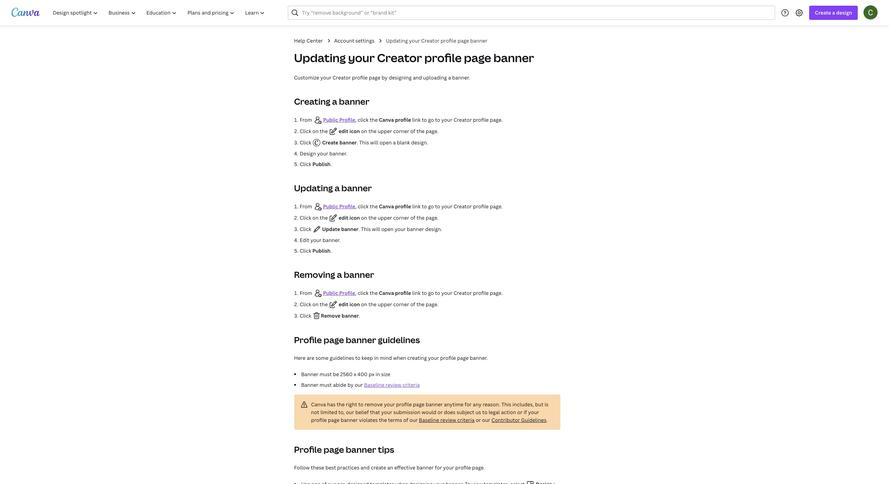 Task type: describe. For each thing, give the bounding box(es) containing it.
of for create public profile 'link'
[[410, 128, 415, 135]]

if
[[524, 409, 527, 416]]

be
[[333, 371, 339, 378]]

remove
[[365, 401, 383, 408]]

3 edit from the top
[[339, 301, 348, 308]]

canva has the right to remove your profile page banner anytime for any reason. this includes, but is not limited to, our belief that your submission would or does subject us to legal action or if your profile page banner violates the terms of our
[[311, 401, 548, 423]]

0 vertical spatial review
[[386, 382, 401, 388]]

our down submission
[[410, 417, 418, 423]]

0 horizontal spatial baseline
[[364, 382, 384, 388]]

of for public profile 'link' for update
[[410, 214, 415, 221]]

public profile link for update
[[323, 203, 355, 210]]

, click the canva profile link to go to your creator profile page. for create banner . this will open a blank design.
[[355, 116, 503, 123]]

1 vertical spatial in
[[376, 371, 380, 378]]

that
[[370, 409, 380, 416]]

, for create banner
[[355, 116, 357, 123]]

create a design button
[[809, 6, 858, 20]]

banner must be 2560 x 400 px in size
[[301, 371, 390, 378]]

icon for . this will open a blank design.
[[350, 128, 360, 135]]

help
[[294, 37, 305, 44]]

3 go from the top
[[428, 290, 434, 296]]

profile page banner guidelines
[[294, 334, 420, 346]]

creating a banner
[[294, 95, 369, 107]]

follow
[[294, 464, 310, 471]]

profile up are
[[294, 334, 322, 346]]

when
[[393, 355, 406, 361]]

an
[[387, 464, 393, 471]]

creator inside updating your creator profile page banner link
[[421, 37, 439, 44]]

us
[[476, 409, 481, 416]]

x
[[354, 371, 356, 378]]

design
[[836, 9, 852, 16]]

uploading
[[423, 74, 447, 81]]

account settings link
[[334, 37, 375, 45]]

must for abide
[[320, 382, 332, 388]]

4 click from the top
[[300, 214, 311, 221]]

keep
[[362, 355, 373, 361]]

0 vertical spatial updating
[[386, 37, 408, 44]]

contributor guidelines link
[[492, 417, 546, 423]]

3 , from the top
[[355, 290, 357, 296]]

violates
[[359, 417, 378, 423]]

link for blank
[[412, 116, 421, 123]]

effective
[[394, 464, 415, 471]]

are
[[307, 355, 314, 361]]

any
[[473, 401, 482, 408]]

to,
[[338, 409, 345, 416]]

creating
[[407, 355, 427, 361]]

these
[[311, 464, 324, 471]]

open for a
[[380, 139, 392, 146]]

account
[[334, 37, 354, 44]]

this inside canva has the right to remove your profile page banner anytime for any reason. this includes, but is not limited to, our belief that your submission would or does subject us to legal action or if your profile page banner violates the terms of our
[[502, 401, 511, 408]]

submission
[[393, 409, 420, 416]]

terms
[[388, 417, 402, 423]]

public for update
[[323, 203, 338, 210]]

3 click from the top
[[358, 290, 369, 296]]

edit for create
[[339, 128, 348, 135]]

blank
[[397, 139, 410, 146]]

belief
[[355, 409, 369, 416]]

create banner . this will open a blank design.
[[322, 139, 428, 146]]

3 corner from the top
[[393, 301, 409, 308]]

icon for . this will open your banner design.
[[350, 214, 360, 221]]

legal
[[489, 409, 500, 416]]

has
[[327, 401, 335, 408]]

profile for create public profile 'link'
[[339, 116, 355, 123]]

1 horizontal spatial criteria
[[457, 417, 475, 423]]

3 from from the top
[[300, 290, 313, 296]]

action
[[501, 409, 516, 416]]

profile page banner tips
[[294, 444, 394, 455]]

limited
[[320, 409, 337, 416]]

subject
[[457, 409, 474, 416]]

design your banner.
[[300, 150, 347, 157]]

px
[[369, 371, 374, 378]]

banner for banner must be 2560 x 400 px in size
[[301, 371, 318, 378]]

not
[[311, 409, 319, 416]]

here are some guidelines to keep in mind when creating your profile page banner.
[[294, 355, 488, 361]]

account settings
[[334, 37, 375, 44]]

3 public from the top
[[323, 290, 338, 296]]

0 horizontal spatial for
[[435, 464, 442, 471]]

update banner . this will open your banner design.
[[322, 226, 442, 232]]

0 horizontal spatial and
[[361, 464, 370, 471]]

8 click from the top
[[300, 312, 312, 319]]

anytime
[[444, 401, 463, 408]]

designing
[[389, 74, 412, 81]]

reason.
[[483, 401, 500, 408]]

3 upper from the top
[[378, 301, 392, 308]]

would
[[422, 409, 436, 416]]

edit for update
[[339, 214, 348, 221]]

removing
[[294, 269, 335, 280]]

click on the for update
[[300, 214, 328, 221]]

remove
[[321, 312, 340, 319]]

guidelines
[[521, 417, 546, 423]]

creating
[[294, 95, 330, 107]]

2 click from the top
[[300, 139, 312, 146]]

design. for . this will open a blank design.
[[411, 139, 428, 146]]

3 public profile from the top
[[323, 290, 355, 296]]

updating your creator profile page banner link
[[386, 37, 487, 45]]

does
[[444, 409, 455, 416]]

0 vertical spatial in
[[374, 355, 379, 361]]

contributor
[[492, 417, 520, 423]]

profile up "follow"
[[294, 444, 322, 455]]

from for create banner . this will open a blank design.
[[300, 116, 313, 123]]

2 horizontal spatial or
[[517, 409, 522, 416]]

1 vertical spatial baseline
[[419, 417, 439, 423]]

profile for first public profile 'link' from the bottom
[[339, 290, 355, 296]]

400
[[358, 371, 367, 378]]

create
[[371, 464, 386, 471]]

corner for a
[[393, 128, 409, 135]]

public profile for create
[[323, 116, 355, 123]]

tips
[[378, 444, 394, 455]]

corner for your
[[393, 214, 409, 221]]

0 vertical spatial updating your creator profile page banner
[[386, 37, 487, 44]]

design. for . this will open your banner design.
[[425, 226, 442, 232]]

banner for banner must abide by our baseline review criteria
[[301, 382, 318, 388]]

size
[[381, 371, 390, 378]]

here
[[294, 355, 306, 361]]

3 public profile link from the top
[[323, 290, 355, 296]]

updating a banner
[[294, 182, 372, 194]]

click for . this will open a blank design.
[[358, 116, 369, 123]]

edit
[[300, 237, 309, 243]]

a for create a design
[[832, 9, 835, 16]]

3 , click the canva profile link to go to your creator profile page. from the top
[[355, 290, 503, 296]]

follow these best practices and create an effective banner for your profile page.
[[294, 464, 485, 471]]

baseline review criteria link for banner must abide by our baseline review criteria
[[364, 382, 420, 388]]

must for be
[[320, 371, 332, 378]]

public profile link for create
[[323, 116, 355, 123]]

1 horizontal spatial and
[[413, 74, 422, 81]]

this for . this will open a blank design.
[[359, 139, 369, 146]]

0 horizontal spatial criteria
[[403, 382, 420, 388]]

create for create banner . this will open a blank design.
[[322, 139, 338, 146]]

practices
[[337, 464, 359, 471]]



Task type: locate. For each thing, give the bounding box(es) containing it.
best
[[325, 464, 336, 471]]

1 click on the from the top
[[300, 128, 328, 135]]

by left designing
[[382, 74, 388, 81]]

1 vertical spatial edit icon on the upper corner of the page.
[[339, 214, 438, 221]]

top level navigation element
[[48, 6, 271, 20]]

our
[[355, 382, 363, 388], [346, 409, 354, 416], [410, 417, 418, 423], [482, 417, 490, 423]]

2 vertical spatial from
[[300, 290, 313, 296]]

, up create banner . this will open a blank design.
[[355, 116, 357, 123]]

0 vertical spatial corner
[[393, 128, 409, 135]]

0 vertical spatial criteria
[[403, 382, 420, 388]]

1 vertical spatial will
[[372, 226, 380, 232]]

2 vertical spatial click on the
[[300, 301, 328, 308]]

2 public profile from the top
[[323, 203, 355, 210]]

1 vertical spatial must
[[320, 382, 332, 388]]

upper for a
[[378, 128, 392, 135]]

icon up update banner . this will open your banner design.
[[350, 214, 360, 221]]

profile for public profile 'link' for update
[[339, 203, 355, 210]]

1 link from the top
[[412, 116, 421, 123]]

customize
[[294, 74, 319, 81]]

0 horizontal spatial create
[[322, 139, 338, 146]]

updating right settings at the top of the page
[[386, 37, 408, 44]]

by right abide
[[348, 382, 353, 388]]

0 vertical spatial this
[[359, 139, 369, 146]]

from down removing
[[300, 290, 313, 296]]

public profile for update
[[323, 203, 355, 210]]

1 vertical spatial review
[[440, 417, 456, 423]]

click publish . down design your banner.
[[300, 161, 332, 168]]

page
[[458, 37, 469, 44], [464, 50, 491, 65], [369, 74, 380, 81], [324, 334, 344, 346], [457, 355, 469, 361], [413, 401, 425, 408], [328, 417, 339, 423], [324, 444, 344, 455]]

0 vertical spatial by
[[382, 74, 388, 81]]

1 go from the top
[[428, 116, 434, 123]]

public for create
[[323, 116, 338, 123]]

a inside create a design dropdown button
[[832, 9, 835, 16]]

in right keep
[[374, 355, 379, 361]]

0 vertical spatial create
[[815, 9, 831, 16]]

2 banner from the top
[[301, 382, 318, 388]]

3 edit icon on the upper corner of the page. from the top
[[339, 301, 438, 308]]

upper
[[378, 128, 392, 135], [378, 214, 392, 221], [378, 301, 392, 308]]

2 vertical spatial link
[[412, 290, 421, 296]]

profile down removing a banner
[[339, 290, 355, 296]]

our down legal
[[482, 417, 490, 423]]

a for creating a banner
[[332, 95, 337, 107]]

1 publish from the top
[[312, 161, 330, 168]]

1 icon from the top
[[350, 128, 360, 135]]

click publish . for edit
[[300, 247, 332, 254]]

go for . this will open your banner design.
[[428, 203, 434, 210]]

2 vertical spatial public profile link
[[323, 290, 355, 296]]

1 vertical spatial link
[[412, 203, 421, 210]]

1 edit icon on the upper corner of the page. from the top
[[339, 128, 438, 135]]

1 corner from the top
[[393, 128, 409, 135]]

edit icon on the upper corner of the page. for a
[[339, 128, 438, 135]]

0 horizontal spatial review
[[386, 382, 401, 388]]

1 edit from the top
[[339, 128, 348, 135]]

baseline down would
[[419, 417, 439, 423]]

5 click from the top
[[300, 226, 312, 232]]

canva for public profile 'link' for update
[[379, 203, 394, 210]]

1 vertical spatial click publish .
[[300, 247, 332, 254]]

settings
[[355, 37, 375, 44]]

on
[[312, 128, 319, 135], [361, 128, 367, 135], [312, 214, 319, 221], [361, 214, 367, 221], [312, 301, 319, 308], [361, 301, 367, 308]]

review down size
[[386, 382, 401, 388]]

for inside canva has the right to remove your profile page banner anytime for any reason. this includes, but is not limited to, our belief that your submission would or does subject us to legal action or if your profile page banner violates the terms of our
[[465, 401, 472, 408]]

0 vertical spatial click
[[358, 116, 369, 123]]

in right px
[[376, 371, 380, 378]]

create up design your banner.
[[322, 139, 338, 146]]

click publish .
[[300, 161, 332, 168], [300, 247, 332, 254]]

help center
[[294, 37, 323, 44]]

1 vertical spatial banner
[[301, 382, 318, 388]]

criteria
[[403, 382, 420, 388], [457, 417, 475, 423]]

edit up design your banner.
[[339, 128, 348, 135]]

or down us
[[476, 417, 481, 423]]

corner
[[393, 128, 409, 135], [393, 214, 409, 221], [393, 301, 409, 308]]

1 vertical spatial corner
[[393, 214, 409, 221]]

0 vertical spatial banner
[[301, 371, 318, 378]]

christina overa image
[[864, 5, 878, 19]]

baseline
[[364, 382, 384, 388], [419, 417, 439, 423]]

criteria down subject
[[457, 417, 475, 423]]

1 vertical spatial click on the
[[300, 214, 328, 221]]

design
[[300, 150, 316, 157]]

icon
[[350, 128, 360, 135], [350, 214, 360, 221], [350, 301, 360, 308]]

is
[[545, 401, 548, 408]]

Try "remove background" or "brand kit" search field
[[302, 6, 771, 20]]

1 public profile from the top
[[323, 116, 355, 123]]

updating down center
[[294, 50, 346, 65]]

2 upper from the top
[[378, 214, 392, 221]]

guidelines for some
[[330, 355, 354, 361]]

review
[[386, 382, 401, 388], [440, 417, 456, 423]]

click on the
[[300, 128, 328, 135], [300, 214, 328, 221], [300, 301, 328, 308]]

baseline review criteria link for or our
[[419, 417, 475, 423]]

help center link
[[294, 37, 323, 45]]

,
[[355, 116, 357, 123], [355, 203, 357, 210], [355, 290, 357, 296]]

customize your creator profile page by designing and uploading a banner.
[[294, 74, 470, 81]]

1 click from the top
[[358, 116, 369, 123]]

from down creating
[[300, 116, 313, 123]]

public profile
[[323, 116, 355, 123], [323, 203, 355, 210], [323, 290, 355, 296]]

1 public from the top
[[323, 116, 338, 123]]

1 horizontal spatial for
[[465, 401, 472, 408]]

for up subject
[[465, 401, 472, 408]]

a
[[832, 9, 835, 16], [448, 74, 451, 81], [332, 95, 337, 107], [393, 139, 396, 146], [335, 182, 340, 194], [337, 269, 342, 280]]

publish
[[312, 161, 330, 168], [312, 247, 330, 254]]

0 vertical spatial public profile
[[323, 116, 355, 123]]

will for . this will open a blank design.
[[370, 139, 378, 146]]

0 vertical spatial public
[[323, 116, 338, 123]]

from down updating a banner
[[300, 203, 313, 210]]

1 , click the canva profile link to go to your creator profile page. from the top
[[355, 116, 503, 123]]

1 upper from the top
[[378, 128, 392, 135]]

1 vertical spatial updating your creator profile page banner
[[294, 50, 534, 65]]

0 vertical spatial go
[[428, 116, 434, 123]]

2 vertical spatial , click the canva profile link to go to your creator profile page.
[[355, 290, 503, 296]]

1 vertical spatial public
[[323, 203, 338, 210]]

guidelines up "banner must be 2560 x 400 px in size"
[[330, 355, 354, 361]]

our down the 400
[[355, 382, 363, 388]]

2 icon from the top
[[350, 214, 360, 221]]

2 vertical spatial upper
[[378, 301, 392, 308]]

3 link from the top
[[412, 290, 421, 296]]

profile
[[339, 116, 355, 123], [339, 203, 355, 210], [339, 290, 355, 296], [294, 334, 322, 346], [294, 444, 322, 455]]

from for update banner . this will open your banner design.
[[300, 203, 313, 210]]

public profile link
[[323, 116, 355, 123], [323, 203, 355, 210], [323, 290, 355, 296]]

click up update banner . this will open your banner design.
[[358, 203, 369, 210]]

0 vertical spatial must
[[320, 371, 332, 378]]

of for first public profile 'link' from the bottom
[[410, 301, 415, 308]]

guidelines
[[378, 334, 420, 346], [330, 355, 354, 361]]

public profile down creating a banner
[[323, 116, 355, 123]]

2 corner from the top
[[393, 214, 409, 221]]

3 click from the top
[[300, 161, 311, 168]]

1 vertical spatial and
[[361, 464, 370, 471]]

page inside updating your creator profile page banner link
[[458, 37, 469, 44]]

2 vertical spatial go
[[428, 290, 434, 296]]

2 publish from the top
[[312, 247, 330, 254]]

7 click from the top
[[300, 301, 311, 308]]

click up remove banner
[[358, 290, 369, 296]]

your
[[409, 37, 420, 44], [348, 50, 375, 65], [320, 74, 331, 81], [441, 116, 452, 123], [317, 150, 328, 157], [441, 203, 452, 210], [395, 226, 406, 232], [310, 237, 321, 243], [441, 290, 452, 296], [428, 355, 439, 361], [384, 401, 395, 408], [381, 409, 392, 416], [528, 409, 539, 416], [443, 464, 454, 471]]

baseline review criteria or our contributor guidelines .
[[419, 417, 548, 423]]

baseline review criteria link down does
[[419, 417, 475, 423]]

click publish . for design
[[300, 161, 332, 168]]

publish down edit your banner.
[[312, 247, 330, 254]]

3 icon from the top
[[350, 301, 360, 308]]

1 vertical spatial guidelines
[[330, 355, 354, 361]]

1 vertical spatial icon
[[350, 214, 360, 221]]

1 must from the top
[[320, 371, 332, 378]]

abide
[[333, 382, 346, 388]]

the
[[370, 116, 378, 123], [320, 128, 328, 135], [368, 128, 376, 135], [417, 128, 425, 135], [370, 203, 378, 210], [320, 214, 328, 221], [368, 214, 376, 221], [417, 214, 425, 221], [370, 290, 378, 296], [320, 301, 328, 308], [368, 301, 376, 308], [417, 301, 425, 308], [337, 401, 345, 408], [379, 417, 387, 423]]

by
[[382, 74, 388, 81], [348, 382, 353, 388]]

1 vertical spatial from
[[300, 203, 313, 210]]

1 vertical spatial public profile
[[323, 203, 355, 210]]

1 banner from the top
[[301, 371, 318, 378]]

3 click on the from the top
[[300, 301, 328, 308]]

public profile down removing a banner
[[323, 290, 355, 296]]

2 vertical spatial updating
[[294, 182, 333, 194]]

0 vertical spatial upper
[[378, 128, 392, 135]]

click for . this will open your banner design.
[[358, 203, 369, 210]]

link for banner
[[412, 203, 421, 210]]

our down right
[[346, 409, 354, 416]]

center
[[307, 37, 323, 44]]

create a design
[[815, 9, 852, 16]]

1 vertical spatial baseline review criteria link
[[419, 417, 475, 423]]

, for update banner
[[355, 203, 357, 210]]

1 horizontal spatial baseline
[[419, 417, 439, 423]]

0 horizontal spatial or
[[438, 409, 443, 416]]

or left if
[[517, 409, 522, 416]]

guidelines for banner
[[378, 334, 420, 346]]

banner inside updating your creator profile page banner link
[[470, 37, 487, 44]]

public down removing a banner
[[323, 290, 338, 296]]

2 vertical spatial corner
[[393, 301, 409, 308]]

2 edit icon on the upper corner of the page. from the top
[[339, 214, 438, 221]]

of inside canva has the right to remove your profile page banner anytime for any reason. this includes, but is not limited to, our belief that your submission would or does subject us to legal action or if your profile page banner violates the terms of our
[[403, 417, 408, 423]]

2 link from the top
[[412, 203, 421, 210]]

1 vertical spatial criteria
[[457, 417, 475, 423]]

create inside dropdown button
[[815, 9, 831, 16]]

public profile down updating a banner
[[323, 203, 355, 210]]

must left abide
[[320, 382, 332, 388]]

1 , from the top
[[355, 116, 357, 123]]

mind
[[380, 355, 392, 361]]

2 public from the top
[[323, 203, 338, 210]]

includes,
[[513, 401, 534, 408]]

0 vertical spatial public profile link
[[323, 116, 355, 123]]

profile down updating a banner
[[339, 203, 355, 210]]

create left design
[[815, 9, 831, 16]]

, click the canva profile link to go to your creator profile page. for update banner . this will open your banner design.
[[355, 203, 503, 210]]

1 vertical spatial design.
[[425, 226, 442, 232]]

0 vertical spatial click publish .
[[300, 161, 332, 168]]

0 vertical spatial open
[[380, 139, 392, 146]]

click publish . down edit your banner.
[[300, 247, 332, 254]]

2 from from the top
[[300, 203, 313, 210]]

1 vertical spatial public profile link
[[323, 203, 355, 210]]

icon up remove banner
[[350, 301, 360, 308]]

2 vertical spatial icon
[[350, 301, 360, 308]]

a for updating a banner
[[335, 182, 340, 194]]

1 vertical spatial ,
[[355, 203, 357, 210]]

design.
[[411, 139, 428, 146], [425, 226, 442, 232]]

canva for create public profile 'link'
[[379, 116, 394, 123]]

1 horizontal spatial guidelines
[[378, 334, 420, 346]]

right
[[346, 401, 357, 408]]

edit icon on the upper corner of the page.
[[339, 128, 438, 135], [339, 214, 438, 221], [339, 301, 438, 308]]

0 vertical spatial ,
[[355, 116, 357, 123]]

remove banner
[[321, 312, 359, 319]]

0 vertical spatial , click the canva profile link to go to your creator profile page.
[[355, 116, 503, 123]]

click on the up design
[[300, 128, 328, 135]]

1 horizontal spatial or
[[476, 417, 481, 423]]

2 vertical spatial click
[[358, 290, 369, 296]]

baseline review criteria link down size
[[364, 382, 420, 388]]

1 vertical spatial upper
[[378, 214, 392, 221]]

banner must abide by our baseline review criteria
[[301, 382, 420, 388]]

1 click publish . from the top
[[300, 161, 332, 168]]

1 from from the top
[[300, 116, 313, 123]]

0 vertical spatial guidelines
[[378, 334, 420, 346]]

canva inside canva has the right to remove your profile page banner anytime for any reason. this includes, but is not limited to, our belief that your submission would or does subject us to legal action or if your profile page banner violates the terms of our
[[311, 401, 326, 408]]

1 click from the top
[[300, 128, 311, 135]]

2 click from the top
[[358, 203, 369, 210]]

, down updating a banner
[[355, 203, 357, 210]]

0 vertical spatial baseline review criteria link
[[364, 382, 420, 388]]

2 vertical spatial edit
[[339, 301, 348, 308]]

click on the up update
[[300, 214, 328, 221]]

1 vertical spatial , click the canva profile link to go to your creator profile page.
[[355, 203, 503, 210]]

publish down design your banner.
[[312, 161, 330, 168]]

2 , from the top
[[355, 203, 357, 210]]

create for create a design
[[815, 9, 831, 16]]

1 vertical spatial edit
[[339, 214, 348, 221]]

6 click from the top
[[300, 247, 311, 254]]

2 must from the top
[[320, 382, 332, 388]]

click
[[300, 128, 311, 135], [300, 139, 312, 146], [300, 161, 311, 168], [300, 214, 311, 221], [300, 226, 312, 232], [300, 247, 311, 254], [300, 301, 311, 308], [300, 312, 312, 319]]

2 , click the canva profile link to go to your creator profile page. from the top
[[355, 203, 503, 210]]

this
[[359, 139, 369, 146], [361, 226, 371, 232], [502, 401, 511, 408]]

1 horizontal spatial by
[[382, 74, 388, 81]]

review down does
[[440, 417, 456, 423]]

1 vertical spatial by
[[348, 382, 353, 388]]

click on the for create
[[300, 128, 328, 135]]

public profile link down removing a banner
[[323, 290, 355, 296]]

click
[[358, 116, 369, 123], [358, 203, 369, 210], [358, 290, 369, 296]]

some
[[316, 355, 329, 361]]

2 vertical spatial ,
[[355, 290, 357, 296]]

2 public profile link from the top
[[323, 203, 355, 210]]

canva
[[379, 116, 394, 123], [379, 203, 394, 210], [379, 290, 394, 296], [311, 401, 326, 408]]

2 vertical spatial this
[[502, 401, 511, 408]]

upper for your
[[378, 214, 392, 221]]

1 vertical spatial for
[[435, 464, 442, 471]]

0 vertical spatial edit icon on the upper corner of the page.
[[339, 128, 438, 135]]

must left be on the bottom left
[[320, 371, 332, 378]]

2 vertical spatial public profile
[[323, 290, 355, 296]]

0 vertical spatial from
[[300, 116, 313, 123]]

or
[[438, 409, 443, 416], [517, 409, 522, 416], [476, 417, 481, 423]]

will for . this will open your banner design.
[[372, 226, 380, 232]]

edit your banner.
[[300, 237, 340, 243]]

publish for design
[[312, 161, 330, 168]]

2 click on the from the top
[[300, 214, 328, 221]]

this for . this will open your banner design.
[[361, 226, 371, 232]]

publish for edit
[[312, 247, 330, 254]]

removing a banner
[[294, 269, 374, 280]]

updating
[[386, 37, 408, 44], [294, 50, 346, 65], [294, 182, 333, 194]]

public profile link down updating a banner
[[323, 203, 355, 210]]

and left create
[[361, 464, 370, 471]]

must
[[320, 371, 332, 378], [320, 382, 332, 388]]

a for removing a banner
[[337, 269, 342, 280]]

0 vertical spatial link
[[412, 116, 421, 123]]

2 click publish . from the top
[[300, 247, 332, 254]]

for right effective on the bottom
[[435, 464, 442, 471]]

0 vertical spatial will
[[370, 139, 378, 146]]

2 edit from the top
[[339, 214, 348, 221]]

0 vertical spatial click on the
[[300, 128, 328, 135]]

baseline down px
[[364, 382, 384, 388]]

edit up update
[[339, 214, 348, 221]]

guidelines up the when
[[378, 334, 420, 346]]

go for . this will open a blank design.
[[428, 116, 434, 123]]

baseline review criteria link
[[364, 382, 420, 388], [419, 417, 475, 423]]

1 vertical spatial updating
[[294, 50, 346, 65]]

icon up create banner . this will open a blank design.
[[350, 128, 360, 135]]

1 vertical spatial create
[[322, 139, 338, 146]]

0 vertical spatial icon
[[350, 128, 360, 135]]

and right designing
[[413, 74, 422, 81]]

, up remove banner
[[355, 290, 357, 296]]

0 vertical spatial for
[[465, 401, 472, 408]]

updating down design
[[294, 182, 333, 194]]

click on the up the remove
[[300, 301, 328, 308]]

or left does
[[438, 409, 443, 416]]

edit up remove banner
[[339, 301, 348, 308]]

profile down creating a banner
[[339, 116, 355, 123]]

0 horizontal spatial guidelines
[[330, 355, 354, 361]]

1 vertical spatial click
[[358, 203, 369, 210]]

criteria down creating
[[403, 382, 420, 388]]

2 go from the top
[[428, 203, 434, 210]]

edit icon on the upper corner of the page. for your
[[339, 214, 438, 221]]

canva for first public profile 'link' from the bottom
[[379, 290, 394, 296]]

0 vertical spatial edit
[[339, 128, 348, 135]]

2 vertical spatial edit icon on the upper corner of the page.
[[339, 301, 438, 308]]

public
[[323, 116, 338, 123], [323, 203, 338, 210], [323, 290, 338, 296]]

1 horizontal spatial review
[[440, 417, 456, 423]]

banner.
[[452, 74, 470, 81], [329, 150, 347, 157], [323, 237, 340, 243], [470, 355, 488, 361]]

0 vertical spatial and
[[413, 74, 422, 81]]

2560
[[340, 371, 353, 378]]

0 vertical spatial design.
[[411, 139, 428, 146]]

public profile link down creating a banner
[[323, 116, 355, 123]]

1 public profile link from the top
[[323, 116, 355, 123]]

but
[[535, 401, 543, 408]]

1 vertical spatial this
[[361, 226, 371, 232]]

click up create banner . this will open a blank design.
[[358, 116, 369, 123]]

will
[[370, 139, 378, 146], [372, 226, 380, 232]]

1 horizontal spatial create
[[815, 9, 831, 16]]

1 vertical spatial open
[[381, 226, 394, 232]]

0 vertical spatial baseline
[[364, 382, 384, 388]]

update
[[322, 226, 340, 232]]

public down updating a banner
[[323, 203, 338, 210]]

public down creating a banner
[[323, 116, 338, 123]]

0 horizontal spatial by
[[348, 382, 353, 388]]

open for your
[[381, 226, 394, 232]]



Task type: vqa. For each thing, say whether or not it's contained in the screenshot.
TIMER button
no



